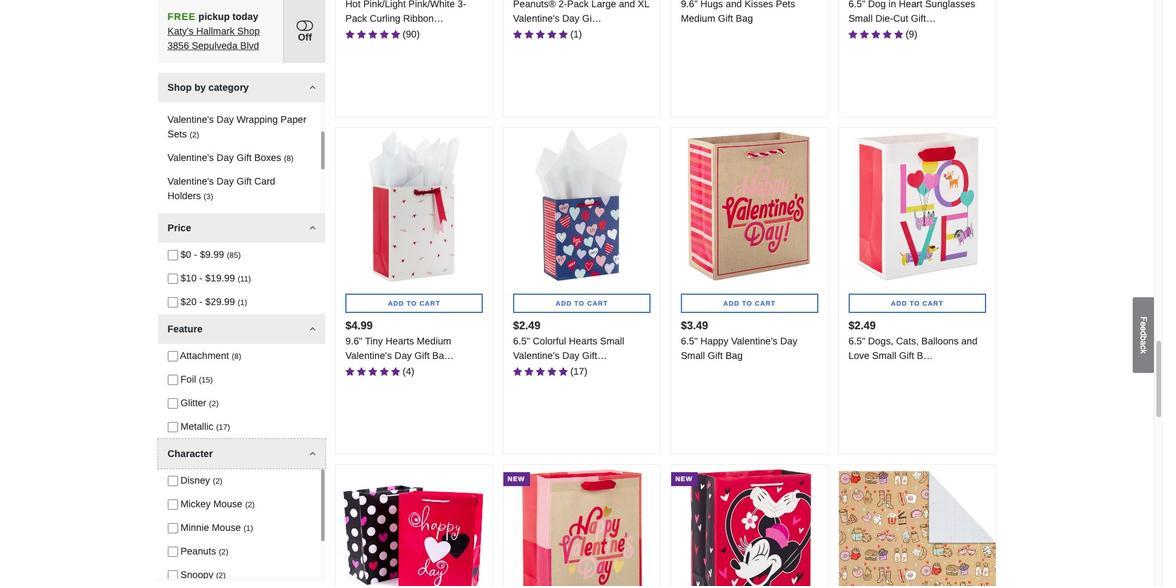 Task type: locate. For each thing, give the bounding box(es) containing it.
0 vertical spatial gift…
[[911, 13, 936, 23]]

0 vertical spatial mouse
[[213, 499, 243, 510]]

large
[[592, 0, 616, 9]]

(17)
[[571, 367, 588, 377], [216, 423, 230, 432]]

1 vertical spatial -
[[199, 273, 203, 284]]

9.6" inside $4.99 9.6" tiny hearts medium valentine's day gift ba…
[[346, 337, 363, 347]]

1 horizontal spatial hearts
[[569, 337, 598, 347]]

small inside $3.49 6.5" happy valentine's day small gift bag
[[681, 351, 705, 361]]

$2.49 up dogs,
[[849, 320, 876, 332]]

6.5" inside $3.49 6.5" happy valentine's day small gift bag
[[681, 337, 698, 347]]

(8) inside attachment (8)
[[232, 352, 241, 361]]

shop inside tab
[[168, 82, 192, 93]]

pickup
[[199, 12, 230, 22]]

valentine's
[[513, 13, 560, 23], [168, 91, 214, 101], [168, 115, 214, 125], [168, 153, 214, 163], [168, 176, 214, 187], [732, 337, 778, 347], [346, 351, 392, 361], [513, 351, 560, 361]]

6.5" inside 6.5" dog in heart sunglasses small die-cut gift…
[[849, 0, 866, 9]]

free pickup today katy's hallmark shop 3856 sepulveda blvd
[[168, 12, 260, 51]]

gift left card
[[237, 176, 252, 187]]

valentine's day gift bags
[[168, 91, 279, 101]]

$2.49 for $2.49 6.5" dogs, cats, balloons and love small gift b…
[[849, 320, 876, 332]]

2 add to cart button from the left
[[513, 294, 651, 314]]

add to cart for 6.5" happy valentine's day small gift bag
[[724, 300, 776, 308]]

1 vertical spatial bag
[[726, 351, 743, 361]]

Foil checkbox
[[168, 375, 178, 386]]

medium up 'ba…'
[[417, 337, 451, 347]]

f
[[1139, 317, 1149, 322]]

6.5" inside $2.49 6.5" colorful hearts small valentine's day gift…
[[513, 337, 530, 347]]

feature filters element
[[158, 344, 326, 439]]

1 to from the left
[[407, 300, 417, 308]]

1 vertical spatial 9.6"
[[346, 337, 363, 347]]

2 vertical spatial angle down image
[[310, 325, 316, 335]]

hearts right colorful
[[569, 337, 598, 347]]

0 vertical spatial (8)
[[284, 154, 294, 163]]

0 vertical spatial (17)
[[571, 367, 588, 377]]

2 vertical spatial (1)
[[244, 524, 253, 533]]

gift down happy
[[708, 351, 723, 361]]

1 horizontal spatial 9.6"
[[681, 0, 698, 9]]

hearts inside $2.49 6.5" colorful hearts small valentine's day gift…
[[569, 337, 598, 347]]

1 hearts from the left
[[386, 337, 414, 347]]

cart up $4.99 9.6" tiny hearts medium valentine's day gift ba…
[[420, 300, 441, 308]]

e up d in the right of the page
[[1139, 322, 1149, 326]]

Peanuts checkbox
[[168, 547, 178, 558]]

cart up $3.49 6.5" happy valentine's day small gift bag
[[755, 300, 776, 308]]

$19.99
[[205, 273, 235, 284]]

and right hugs
[[726, 0, 742, 9]]

0 horizontal spatial $2.49
[[513, 320, 541, 332]]

0 vertical spatial -
[[194, 250, 197, 260]]

by
[[195, 82, 206, 93]]

6.5" for $2.49 6.5" colorful hearts small valentine's day gift…
[[513, 337, 530, 347]]

3 cart from the left
[[755, 300, 776, 308]]

bag
[[736, 13, 753, 23], [726, 351, 743, 361]]

1 horizontal spatial (8)
[[284, 154, 294, 163]]

sets
[[168, 129, 187, 139]]

2 vertical spatial -
[[199, 297, 203, 307]]

gift down cats,
[[900, 351, 915, 361]]

add up cats,
[[891, 300, 908, 308]]

$0
[[181, 250, 191, 260]]

article containing character
[[158, 439, 326, 587]]

cats,
[[897, 337, 919, 347]]

die-
[[876, 13, 894, 23]]

valentine's inside $2.49 6.5" colorful hearts small valentine's day gift…
[[513, 351, 560, 361]]

add for 9.6" tiny hearts medium valentine's day gift ba…
[[388, 300, 404, 308]]

1 cart from the left
[[420, 300, 441, 308]]

hallmark
[[196, 26, 235, 36]]

$20 - $29.99 checkbox
[[168, 298, 178, 308]]

bag down happy
[[726, 351, 743, 361]]

to for 9.6" tiny hearts medium valentine's day gift ba…
[[407, 300, 417, 308]]

4 add to cart button from the left
[[849, 294, 986, 314]]

1 vertical spatial pack
[[346, 13, 367, 23]]

c
[[1139, 345, 1149, 350]]

mouse down mickey mouse (2)
[[212, 523, 241, 533]]

day inside valentine's day wrapping paper sets
[[217, 115, 234, 125]]

add to cart button up $2.49 6.5" colorful hearts small valentine's day gift…
[[513, 294, 651, 314]]

6.5" up love
[[849, 337, 866, 347]]

1 $2.49 article from the left
[[503, 127, 661, 455]]

mouse
[[213, 499, 243, 510], [212, 523, 241, 533]]

gift left bags
[[237, 91, 252, 101]]

0 horizontal spatial and
[[619, 0, 635, 9]]

(1) inside minnie mouse (1)
[[244, 524, 253, 533]]

valentine's inside $4.99 9.6" tiny hearts medium valentine's day gift ba…
[[346, 351, 392, 361]]

angle down image for price
[[310, 224, 316, 233]]

medium inside 9.6" hugs and kisses pets medium gift bag
[[681, 13, 716, 23]]

(2) inside glitter (2)
[[209, 399, 219, 408]]

2 to from the left
[[575, 300, 585, 308]]

(17) right metallic
[[216, 423, 230, 432]]

(1) inside $20 - $29.99 (1)
[[238, 298, 247, 307]]

b
[[1139, 336, 1149, 341]]

2 add from the left
[[556, 300, 572, 308]]

3 to from the left
[[742, 300, 753, 308]]

add to cart inside $3.49 article
[[724, 300, 776, 308]]

cart
[[420, 300, 441, 308], [587, 300, 608, 308], [755, 300, 776, 308], [923, 300, 944, 308]]

1 vertical spatial (8)
[[232, 352, 241, 361]]

0 vertical spatial 9.6"
[[681, 0, 698, 9]]

0 vertical spatial medium
[[681, 13, 716, 23]]

hearts right tiny
[[386, 337, 414, 347]]

add
[[388, 300, 404, 308], [556, 300, 572, 308], [724, 300, 740, 308], [891, 300, 908, 308]]

add up $2.49 6.5" colorful hearts small valentine's day gift…
[[556, 300, 572, 308]]

cart inside $3.49 article
[[755, 300, 776, 308]]

(1) down mickey mouse (2)
[[244, 524, 253, 533]]

happy
[[701, 337, 729, 347]]

gift… inside $2.49 6.5" colorful hearts small valentine's day gift…
[[582, 351, 607, 361]]

hot
[[346, 0, 361, 9]]

medium
[[681, 13, 716, 23], [417, 337, 451, 347]]

cart for 6.5" dogs, cats, balloons and love small gift b…
[[923, 300, 944, 308]]

(2)
[[190, 130, 199, 139], [209, 399, 219, 408], [213, 477, 223, 486], [245, 501, 255, 510], [219, 548, 228, 557], [216, 572, 226, 581]]

cart inside $4.99 article
[[420, 300, 441, 308]]

metallic
[[181, 422, 213, 432]]

gift
[[718, 13, 733, 23], [237, 91, 252, 101], [237, 153, 252, 163], [237, 176, 252, 187], [415, 351, 430, 361], [708, 351, 723, 361], [900, 351, 915, 361]]

0 horizontal spatial shop
[[168, 82, 192, 93]]

(2) right sets
[[190, 130, 199, 139]]

add to cart button up $4.99 9.6" tiny hearts medium valentine's day gift ba…
[[346, 294, 483, 314]]

bag inside $3.49 6.5" happy valentine's day small gift bag
[[726, 351, 743, 361]]

1 horizontal spatial pack
[[567, 0, 589, 9]]

(2) right disney
[[213, 477, 223, 486]]

1 vertical spatial medium
[[417, 337, 451, 347]]

(17) inside metallic (17)
[[216, 423, 230, 432]]

1 e from the top
[[1139, 322, 1149, 326]]

1 product list element from the top
[[335, 0, 997, 117]]

Disney checkbox
[[168, 477, 178, 487]]

price
[[168, 223, 191, 233]]

to for 6.5" dogs, cats, balloons and love small gift b…
[[910, 300, 920, 308]]

xl
[[638, 0, 650, 9]]

icon image
[[297, 18, 313, 33]]

pack down hot on the top left of page
[[346, 13, 367, 23]]

(2) down minnie mouse (1)
[[219, 548, 228, 557]]

small inside 6.5" dog in heart sunglasses small die-cut gift…
[[849, 13, 873, 23]]

bag inside 9.6" hugs and kisses pets medium gift bag
[[736, 13, 753, 23]]

to up $4.99 9.6" tiny hearts medium valentine's day gift ba…
[[407, 300, 417, 308]]

0 vertical spatial product list element
[[335, 0, 997, 117]]

(2) inside disney (2)
[[213, 477, 223, 486]]

add up $3.49 6.5" happy valentine's day small gift bag
[[724, 300, 740, 308]]

9.6" happy valentine's day medium gift bag, image
[[504, 466, 661, 587], [504, 466, 661, 587]]

and inside $2.49 6.5" dogs, cats, balloons and love small gift b…
[[962, 337, 978, 347]]

shop up blvd
[[237, 26, 260, 36]]

9.6" disney minnie mouse heart medium gift bag, image
[[671, 466, 828, 587], [671, 466, 828, 587]]

1 vertical spatial mouse
[[212, 523, 241, 533]]

add to cart button for 6.5" happy valentine's day small gift bag
[[681, 294, 819, 314]]

1 vertical spatial (17)
[[216, 423, 230, 432]]

$2.49 inside $2.49 6.5" colorful hearts small valentine's day gift…
[[513, 320, 541, 332]]

3 add to cart from the left
[[724, 300, 776, 308]]

(2) inside the valentine's day gift wrap menu menu
[[190, 130, 199, 139]]

1 horizontal spatial $2.49 article
[[839, 127, 997, 455]]

(2) right the snoopy
[[216, 572, 226, 581]]

dog
[[869, 0, 886, 9]]

gift inside $2.49 6.5" dogs, cats, balloons and love small gift b…
[[900, 351, 915, 361]]

1 horizontal spatial shop
[[237, 26, 260, 36]]

2 cart from the left
[[587, 300, 608, 308]]

valentine's inside valentine's day gift card holders
[[168, 176, 214, 187]]

9.6" tiny hearts medium valentine's day gift bag with tissue paper, image
[[336, 128, 493, 284], [336, 128, 493, 284]]

2 add to cart from the left
[[556, 300, 608, 308]]

9.6" down $4.99 on the bottom
[[346, 337, 363, 347]]

feature tab
[[158, 315, 326, 344]]

9.6" left hugs
[[681, 0, 698, 9]]

6.5" happy valentine's day small gift bag, image
[[671, 128, 828, 284], [671, 128, 828, 284]]

hearts for $4.99
[[386, 337, 414, 347]]

0 horizontal spatial $2.49 article
[[503, 127, 661, 455]]

$4.99 article
[[335, 127, 493, 455]]

- for $20
[[199, 297, 203, 307]]

e up b
[[1139, 326, 1149, 331]]

1 vertical spatial (1)
[[238, 298, 247, 307]]

hot pink/light pink/white 3- pack curling ribbon… link
[[346, 0, 483, 26]]

sepulveda
[[192, 41, 238, 51]]

kisses
[[745, 0, 774, 9]]

6.5" left colorful
[[513, 337, 530, 347]]

(2) for disney
[[213, 477, 223, 486]]

1 $2.49 from the left
[[513, 320, 541, 332]]

better together flat wrapping paper with gift tags, 3 sheets, image
[[839, 466, 996, 587], [839, 466, 996, 587]]

shop inside free pickup today katy's hallmark shop 3856 sepulveda blvd
[[237, 26, 260, 36]]

0 horizontal spatial medium
[[417, 337, 451, 347]]

peanuts® 2-pack large and xl valentine's day gi…
[[513, 0, 650, 23]]

to
[[407, 300, 417, 308], [575, 300, 585, 308], [742, 300, 753, 308], [910, 300, 920, 308]]

(1)
[[571, 29, 582, 39], [238, 298, 247, 307], [244, 524, 253, 533]]

add to cart inside $4.99 article
[[388, 300, 441, 308]]

0 vertical spatial angle down image
[[310, 83, 316, 93]]

add to cart up $2.49 6.5" dogs, cats, balloons and love small gift b…
[[891, 300, 944, 308]]

- right $10 in the top left of the page
[[199, 273, 203, 284]]

(2) up minnie mouse (1)
[[245, 501, 255, 510]]

gift inside $3.49 6.5" happy valentine's day small gift bag
[[708, 351, 723, 361]]

0 horizontal spatial (17)
[[216, 423, 230, 432]]

shop by category
[[168, 82, 249, 93]]

medium down hugs
[[681, 13, 716, 23]]

add to cart for 9.6" tiny hearts medium valentine's day gift ba…
[[388, 300, 441, 308]]

1 vertical spatial angle down image
[[310, 224, 316, 233]]

snoopy
[[181, 570, 213, 581]]

shop left by
[[168, 82, 192, 93]]

hearts inside $4.99 9.6" tiny hearts medium valentine's day gift ba…
[[386, 337, 414, 347]]

add to cart for 6.5" colorful hearts small valentine's day gift…
[[556, 300, 608, 308]]

pack inside "hot pink/light pink/white 3- pack curling ribbon…"
[[346, 13, 367, 23]]

$4.99
[[346, 320, 373, 332]]

- right "$0"
[[194, 250, 197, 260]]

$3.49 article
[[671, 127, 829, 455]]

4 to from the left
[[910, 300, 920, 308]]

add to cart button up $3.49 6.5" happy valentine's day small gift bag
[[681, 294, 819, 314]]

angle down image inside price tab
[[310, 224, 316, 233]]

1 horizontal spatial gift…
[[911, 13, 936, 23]]

article
[[335, 0, 493, 117], [503, 0, 661, 117], [839, 0, 997, 117], [158, 22, 326, 332], [158, 213, 326, 314], [158, 315, 326, 439], [158, 439, 326, 587], [503, 465, 661, 587], [671, 465, 829, 587], [839, 465, 997, 587]]

off
[[298, 32, 312, 42]]

to inside $3.49 article
[[742, 300, 753, 308]]

4 cart from the left
[[923, 300, 944, 308]]

angle down image
[[310, 83, 316, 93], [310, 224, 316, 233], [310, 325, 316, 335]]

- right $20
[[199, 297, 203, 307]]

today
[[233, 12, 258, 22]]

6.5" inside $2.49 6.5" dogs, cats, balloons and love small gift b…
[[849, 337, 866, 347]]

in
[[889, 0, 897, 9]]

3 angle down image from the top
[[310, 325, 316, 335]]

bag down kisses
[[736, 13, 753, 23]]

9.6" tiny hearts medium valentine's day gift ba… link
[[346, 335, 483, 364]]

hearts for $2.49
[[569, 337, 598, 347]]

Snoopy checkbox
[[168, 571, 178, 581]]

to up $3.49 6.5" happy valentine's day small gift bag
[[742, 300, 753, 308]]

2 hearts from the left
[[569, 337, 598, 347]]

small inside $2.49 6.5" colorful hearts small valentine's day gift…
[[600, 337, 625, 347]]

f e e d b a c k
[[1139, 317, 1149, 354]]

angle down image inside shop by category tab
[[310, 83, 316, 93]]

0 horizontal spatial (8)
[[232, 352, 241, 361]]

balloons
[[922, 337, 959, 347]]

add to cart up $2.49 6.5" colorful hearts small valentine's day gift…
[[556, 300, 608, 308]]

1 vertical spatial product list element
[[335, 127, 997, 587]]

add to cart
[[388, 300, 441, 308], [556, 300, 608, 308], [724, 300, 776, 308], [891, 300, 944, 308]]

price filters element
[[158, 243, 326, 314]]

1 angle down image from the top
[[310, 83, 316, 93]]

valentine's day gift bags link
[[158, 89, 321, 104]]

0 vertical spatial bag
[[736, 13, 753, 23]]

1 horizontal spatial $2.49
[[849, 320, 876, 332]]

peanuts
[[181, 547, 216, 557]]

0 horizontal spatial pack
[[346, 13, 367, 23]]

(2) inside the snoopy (2)
[[216, 572, 226, 581]]

(2) inside 'peanuts (2)'
[[219, 548, 228, 557]]

gift left 'ba…'
[[415, 351, 430, 361]]

to up $2.49 6.5" dogs, cats, balloons and love small gift b…
[[910, 300, 920, 308]]

add to cart button up $2.49 6.5" dogs, cats, balloons and love small gift b…
[[849, 294, 986, 314]]

4 add from the left
[[891, 300, 908, 308]]

pack up gi… on the right
[[567, 0, 589, 9]]

(2) for glitter
[[209, 399, 219, 408]]

1 add from the left
[[388, 300, 404, 308]]

(8) down feature tab
[[232, 352, 241, 361]]

3 add to cart button from the left
[[681, 294, 819, 314]]

add to cart button
[[346, 294, 483, 314], [513, 294, 651, 314], [681, 294, 819, 314], [849, 294, 986, 314]]

0 vertical spatial (1)
[[571, 29, 582, 39]]

add to cart button for 6.5" colorful hearts small valentine's day gift…
[[513, 294, 651, 314]]

add to cart up $4.99 9.6" tiny hearts medium valentine's day gift ba…
[[388, 300, 441, 308]]

(1) down peanuts® 2-pack large and xl valentine's day gi… link
[[571, 29, 582, 39]]

1 add to cart from the left
[[388, 300, 441, 308]]

add to cart up $3.49 6.5" happy valentine's day small gift bag
[[724, 300, 776, 308]]

1 vertical spatial gift…
[[582, 351, 607, 361]]

valentine's inside valentine's day gift bags link
[[168, 91, 214, 101]]

character tab
[[158, 439, 326, 469]]

(8) right boxes
[[284, 154, 294, 163]]

tab list
[[158, 22, 326, 587]]

small inside $2.49 6.5" dogs, cats, balloons and love small gift b…
[[873, 351, 897, 361]]

valentine's inside valentine's day wrapping paper sets
[[168, 115, 214, 125]]

6.5" colorful hearts small valentine's day gift bag with tissue paper, image
[[504, 128, 661, 284], [504, 128, 661, 284]]

- for $10
[[199, 273, 203, 284]]

day
[[563, 13, 580, 23], [217, 91, 234, 101], [217, 115, 234, 125], [217, 153, 234, 163], [217, 176, 234, 187], [781, 337, 798, 347], [395, 351, 412, 361], [563, 351, 580, 361]]

1 horizontal spatial medium
[[681, 13, 716, 23]]

(17) down 6.5" colorful hearts small valentine's day gift… link
[[571, 367, 588, 377]]

4 add to cart from the left
[[891, 300, 944, 308]]

article containing feature
[[158, 315, 326, 439]]

angle down image inside feature tab
[[310, 325, 316, 335]]

3 add from the left
[[724, 300, 740, 308]]

0 horizontal spatial gift…
[[582, 351, 607, 361]]

angle down image
[[310, 450, 316, 459]]

2 product list element from the top
[[335, 127, 997, 587]]

0 horizontal spatial 9.6"
[[346, 337, 363, 347]]

add up $4.99 9.6" tiny hearts medium valentine's day gift ba…
[[388, 300, 404, 308]]

1 horizontal spatial and
[[726, 0, 742, 9]]

e
[[1139, 322, 1149, 326], [1139, 326, 1149, 331]]

$20
[[181, 297, 197, 307]]

$2.49 inside $2.49 6.5" dogs, cats, balloons and love small gift b…
[[849, 320, 876, 332]]

angle down image for shop by category
[[310, 83, 316, 93]]

0 vertical spatial pack
[[567, 0, 589, 9]]

(3)
[[204, 192, 213, 201]]

cart up balloons
[[923, 300, 944, 308]]

add to cart button inside $3.49 article
[[681, 294, 819, 314]]

to inside $4.99 article
[[407, 300, 417, 308]]

$2.49 up colorful
[[513, 320, 541, 332]]

mouse up minnie mouse (1)
[[213, 499, 243, 510]]

add to cart button inside $4.99 article
[[346, 294, 483, 314]]

add inside $4.99 article
[[388, 300, 404, 308]]

Attachment checkbox
[[168, 352, 178, 362]]

add to cart button for 9.6" tiny hearts medium valentine's day gift ba…
[[346, 294, 483, 314]]

0 horizontal spatial hearts
[[386, 337, 414, 347]]

(1) right $29.99
[[238, 298, 247, 307]]

attachment
[[180, 351, 229, 361]]

2 angle down image from the top
[[310, 224, 316, 233]]

9.6" inside 9.6" hugs and kisses pets medium gift bag
[[681, 0, 698, 9]]

valentine's day gift wrap menu menu
[[158, 22, 321, 332]]

(9)
[[906, 29, 918, 39]]

to up $2.49 6.5" colorful hearts small valentine's day gift…
[[575, 300, 585, 308]]

6.5" dogs, cats, balloons and love small gift bag, image
[[839, 128, 996, 284], [839, 128, 996, 284]]

11.5" red heart & black dots 2-pack large valentine's day gift bags, image
[[336, 466, 493, 587], [336, 466, 493, 587]]

9.6" hugs and kisses pets medium gift bag link
[[681, 0, 819, 26]]

1 add to cart button from the left
[[346, 294, 483, 314]]

tiny
[[365, 337, 383, 347]]

6.5" down $3.49
[[681, 337, 698, 347]]

product list element
[[335, 0, 997, 117], [335, 127, 997, 587]]

katy's
[[168, 26, 194, 36]]

$2.49 article
[[503, 127, 661, 455], [839, 127, 997, 455]]

add inside $3.49 article
[[724, 300, 740, 308]]

2 $2.49 from the left
[[849, 320, 876, 332]]

minnie mouse (1)
[[181, 523, 253, 533]]

add to cart button for 6.5" dogs, cats, balloons and love small gift b…
[[849, 294, 986, 314]]

attachment (8)
[[180, 351, 241, 361]]

product list element containing hot pink/light pink/white 3- pack curling ribbon…
[[335, 0, 997, 117]]

6.5"
[[849, 0, 866, 9], [513, 337, 530, 347], [681, 337, 698, 347], [849, 337, 866, 347]]

cart up $2.49 6.5" colorful hearts small valentine's day gift…
[[587, 300, 608, 308]]

mouse for mickey mouse
[[213, 499, 243, 510]]

and right balloons
[[962, 337, 978, 347]]

1 vertical spatial shop
[[168, 82, 192, 93]]

add for 6.5" colorful hearts small valentine's day gift…
[[556, 300, 572, 308]]

$3.49 6.5" happy valentine's day small gift bag
[[681, 320, 798, 361]]

(2) right 'glitter' at the bottom of the page
[[209, 399, 219, 408]]

6.5" left dog
[[849, 0, 866, 9]]

and left xl
[[619, 0, 635, 9]]

2 horizontal spatial and
[[962, 337, 978, 347]]

gift down hugs
[[718, 13, 733, 23]]

sunglasses
[[926, 0, 976, 9]]

0 vertical spatial shop
[[237, 26, 260, 36]]

bag for 9.6"
[[736, 13, 753, 23]]



Task type: describe. For each thing, give the bounding box(es) containing it.
6.5" dog in heart sunglasses small die-cut gift…
[[849, 0, 976, 23]]

shop by category tab
[[158, 73, 326, 102]]

day inside peanuts® 2-pack large and xl valentine's day gi…
[[563, 13, 580, 23]]

metallic (17)
[[181, 422, 230, 432]]

cart for 6.5" colorful hearts small valentine's day gift…
[[587, 300, 608, 308]]

Metallic checkbox
[[168, 423, 178, 433]]

$9.99
[[200, 250, 224, 260]]

6.5" for $2.49 6.5" dogs, cats, balloons and love small gift b…
[[849, 337, 866, 347]]

character
[[168, 449, 213, 459]]

$0 - $9.99 (85)
[[181, 250, 241, 260]]

disney (2)
[[181, 476, 223, 486]]

product list element containing $4.99
[[335, 127, 997, 587]]

2-
[[559, 0, 567, 9]]

peanuts (2)
[[181, 547, 228, 557]]

(11)
[[238, 275, 251, 284]]

gi…
[[582, 13, 602, 23]]

bag for $3.49
[[726, 351, 743, 361]]

character filters element
[[158, 469, 321, 587]]

d
[[1139, 331, 1149, 336]]

2 $2.49 article from the left
[[839, 127, 997, 455]]

price tab
[[158, 213, 326, 243]]

article containing peanuts® 2-pack large and xl valentine's day gi…
[[503, 0, 661, 117]]

9.6" hugs and kisses pets medium gift bag article
[[671, 0, 829, 117]]

cart for 6.5" happy valentine's day small gift bag
[[755, 300, 776, 308]]

foil (15)
[[181, 375, 213, 385]]

add for 6.5" happy valentine's day small gift bag
[[724, 300, 740, 308]]

6.5" dogs, cats, balloons and love small gift b… link
[[849, 335, 986, 364]]

article containing shop by category
[[158, 22, 326, 332]]

Glitter checkbox
[[168, 399, 178, 409]]

6.5" for $3.49 6.5" happy valentine's day small gift bag
[[681, 337, 698, 347]]

peanuts®
[[513, 0, 556, 9]]

b…
[[917, 351, 934, 361]]

feature
[[168, 324, 203, 335]]

day inside $3.49 6.5" happy valentine's day small gift bag
[[781, 337, 798, 347]]

$2.49 6.5" colorful hearts small valentine's day gift…
[[513, 320, 625, 361]]

gift inside valentine's day gift card holders
[[237, 176, 252, 187]]

holders
[[168, 191, 201, 201]]

medium inside $4.99 9.6" tiny hearts medium valentine's day gift ba…
[[417, 337, 451, 347]]

add to cart for 6.5" dogs, cats, balloons and love small gift b…
[[891, 300, 944, 308]]

angle down image for feature
[[310, 325, 316, 335]]

pack inside peanuts® 2-pack large and xl valentine's day gi…
[[567, 0, 589, 9]]

valentine's day wrapping paper sets
[[168, 115, 307, 139]]

tab list containing shop by category
[[158, 22, 326, 587]]

$3.49
[[681, 320, 708, 332]]

curling
[[370, 13, 401, 23]]

blvd
[[240, 41, 259, 51]]

- for $0
[[194, 250, 197, 260]]

day inside valentine's day gift card holders
[[217, 176, 234, 187]]

cut
[[894, 13, 909, 23]]

day inside $4.99 9.6" tiny hearts medium valentine's day gift ba…
[[395, 351, 412, 361]]

and inside peanuts® 2-pack large and xl valentine's day gi…
[[619, 0, 635, 9]]

bags
[[254, 91, 277, 101]]

add for 6.5" dogs, cats, balloons and love small gift b…
[[891, 300, 908, 308]]

cart for 9.6" tiny hearts medium valentine's day gift ba…
[[420, 300, 441, 308]]

heart
[[899, 0, 923, 9]]

gift left boxes
[[237, 153, 252, 163]]

2 e from the top
[[1139, 326, 1149, 331]]

peanuts® 2-pack large and xl valentine's day gi… link
[[513, 0, 651, 26]]

6.5" colorful hearts small valentine's day gift… link
[[513, 335, 651, 364]]

f e e d b a c k button
[[1133, 297, 1155, 373]]

(85)
[[227, 251, 241, 260]]

colorful
[[533, 337, 566, 347]]

mickey mouse (2)
[[181, 499, 255, 510]]

6.5" dog in heart sunglasses small die-cut gift… link
[[849, 0, 986, 26]]

love
[[849, 351, 870, 361]]

valentine's inside $3.49 6.5" happy valentine's day small gift bag
[[732, 337, 778, 347]]

$2.49 for $2.49 6.5" colorful hearts small valentine's day gift…
[[513, 320, 541, 332]]

to for 6.5" happy valentine's day small gift bag
[[742, 300, 753, 308]]

$29.99
[[205, 297, 235, 307]]

$0 - $9.99 checkbox
[[168, 250, 178, 261]]

3856
[[168, 41, 189, 51]]

$10
[[181, 273, 197, 284]]

article containing price
[[158, 213, 326, 314]]

$10 - $19.99 (11)
[[181, 273, 251, 284]]

wrapping
[[237, 115, 278, 125]]

hot pink/light pink/white 3- pack curling ribbon…
[[346, 0, 466, 23]]

3-
[[458, 0, 466, 9]]

dogs,
[[869, 337, 894, 347]]

article containing 6.5" dog in heart sunglasses small die-cut gift…
[[839, 0, 997, 117]]

pink/white
[[409, 0, 455, 9]]

$2.49 6.5" dogs, cats, balloons and love small gift b…
[[849, 320, 978, 361]]

card
[[254, 176, 275, 187]]

snoopy (2)
[[181, 570, 226, 581]]

valentine's day gift boxes (8)
[[168, 153, 294, 163]]

glitter
[[181, 398, 206, 408]]

to for 6.5" colorful hearts small valentine's day gift…
[[575, 300, 585, 308]]

mouse for minnie mouse
[[212, 523, 241, 533]]

katy's hallmark shop 3856 sepulveda blvd link
[[168, 26, 260, 51]]

pets
[[776, 0, 796, 9]]

(2) inside mickey mouse (2)
[[245, 501, 255, 510]]

minnie
[[181, 523, 209, 533]]

free
[[168, 12, 196, 22]]

gift inside 9.6" hugs and kisses pets medium gift bag
[[718, 13, 733, 23]]

Mickey Mouse checkbox
[[168, 500, 178, 510]]

9.6" hugs and kisses pets medium gift bag
[[681, 0, 796, 23]]

day inside $2.49 6.5" colorful hearts small valentine's day gift…
[[563, 351, 580, 361]]

Minnie Mouse checkbox
[[168, 524, 178, 534]]

1 horizontal spatial (17)
[[571, 367, 588, 377]]

gift… inside 6.5" dog in heart sunglasses small die-cut gift…
[[911, 13, 936, 23]]

glitter (2)
[[181, 398, 219, 408]]

6.5" happy valentine's day small gift bag link
[[681, 335, 819, 364]]

pink/light
[[363, 0, 406, 9]]

$10 - $19.99 checkbox
[[168, 274, 178, 284]]

disney
[[181, 476, 210, 486]]

article containing hot pink/light pink/white 3- pack curling ribbon…
[[335, 0, 493, 117]]

(4)
[[403, 367, 415, 377]]

valentine's inside peanuts® 2-pack large and xl valentine's day gi…
[[513, 13, 560, 23]]

gift inside $4.99 9.6" tiny hearts medium valentine's day gift ba…
[[415, 351, 430, 361]]

foil
[[181, 375, 196, 385]]

(90)
[[403, 29, 420, 39]]

$4.99 9.6" tiny hearts medium valentine's day gift ba…
[[346, 320, 454, 361]]

mickey
[[181, 499, 211, 510]]

valentine's day gift card holders
[[168, 176, 275, 201]]

ribbon…
[[403, 13, 444, 23]]

category
[[209, 82, 249, 93]]

(2) for snoopy
[[216, 572, 226, 581]]

(2) for peanuts
[[219, 548, 228, 557]]

and inside 9.6" hugs and kisses pets medium gift bag
[[726, 0, 742, 9]]

paper
[[281, 115, 307, 125]]

ba…
[[432, 351, 454, 361]]

(8) inside valentine's day gift boxes (8)
[[284, 154, 294, 163]]

a
[[1139, 341, 1149, 345]]



Task type: vqa. For each thing, say whether or not it's contained in the screenshot.


